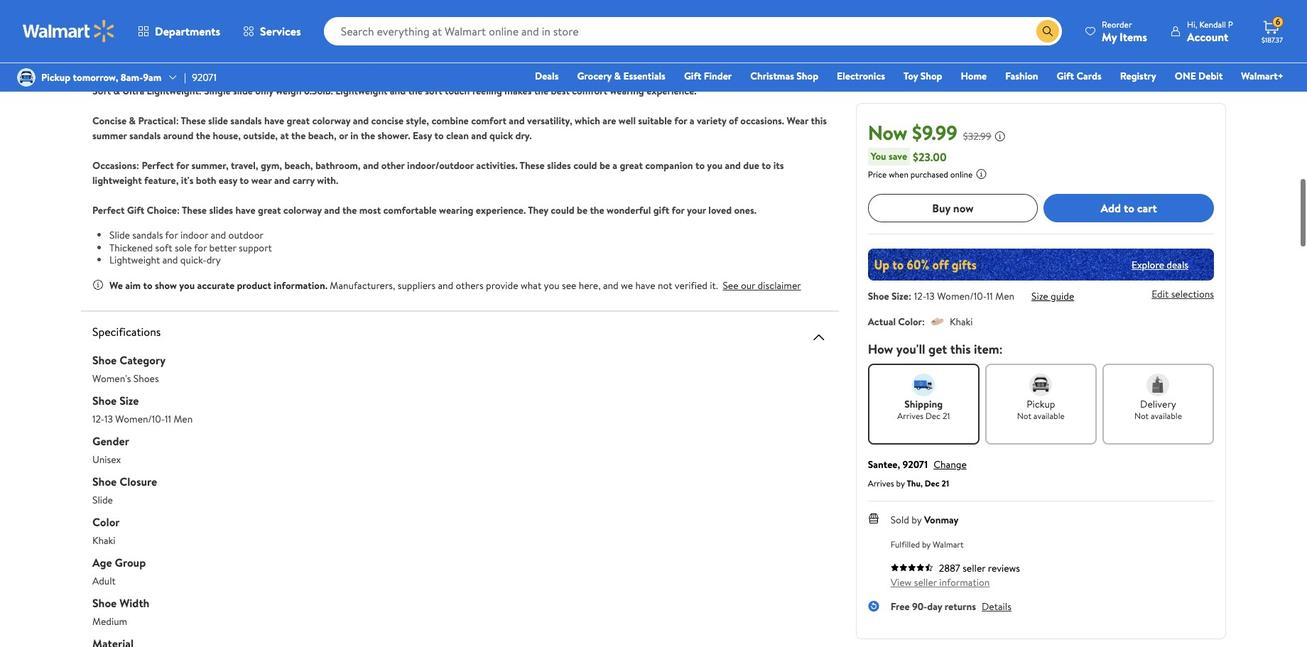 Task type: describe. For each thing, give the bounding box(es) containing it.
occasions:
[[92, 158, 139, 173]]

grocery
[[577, 69, 612, 83]]

by inside santee, 92071 change arrives by thu, dec 21
[[896, 477, 905, 490]]

actual color :
[[868, 315, 925, 329]]

see our disclaimer button
[[723, 278, 801, 292]]

lightweight inside "slide sandals for indoor and outdoor thickened soft sole for better support lightweight and quick-dry"
[[109, 253, 160, 267]]

show
[[155, 278, 177, 292]]

a left ventilated
[[542, 24, 547, 38]]

up to sixty percent off deals. shop now. image
[[868, 249, 1214, 281]]

at
[[280, 129, 289, 143]]

and down the 'gym,'
[[274, 173, 290, 188]]

home
[[961, 69, 987, 83]]

shoe up actual
[[868, 289, 889, 303]]

2 it from the left
[[689, 24, 695, 38]]

2 horizontal spatial sole
[[427, 54, 444, 68]]

manufacturers,
[[330, 278, 395, 292]]

to inside these slide sandals have great colorway and concise style, combine comfort and versatility, which are well suitable for a variety of occasions. wear this summer sandals around the house, outside, at the beach, or in the shower. easy to clean and quick dry.
[[434, 129, 444, 143]]

both
[[196, 173, 216, 188]]

ultra
[[122, 84, 144, 98]]

selections
[[1171, 287, 1214, 301]]

explore deals link
[[1126, 252, 1194, 277]]

and down with.
[[324, 203, 340, 217]]

and right indoor
[[211, 228, 226, 242]]

gift for gift cards
[[1057, 69, 1074, 83]]

category
[[119, 352, 166, 368]]

other
[[381, 158, 405, 173]]

21 inside shipping arrives dec 21
[[943, 410, 950, 422]]

and left concise
[[353, 114, 369, 128]]

and down "material,"
[[390, 84, 406, 98]]

for right place
[[620, 24, 633, 38]]

loved
[[709, 203, 732, 217]]

and left quick-
[[162, 253, 178, 267]]

will
[[697, 24, 712, 38]]

wear
[[787, 114, 809, 128]]

home link
[[954, 68, 993, 84]]

colorway inside these slide sandals have great colorway and concise style, combine comfort and versatility, which are well suitable for a variety of occasions. wear this summer sandals around the house, outside, at the beach, or in the shower. easy to clean and quick dry.
[[312, 114, 351, 128]]

electronics
[[837, 69, 885, 83]]

color inside shoe category women's shoes shoe size 12-13 women/10-11 men gender unisex shoe closure slide color khaki age group adult shoe width medium
[[92, 514, 120, 530]]

1 vertical spatial slides
[[209, 203, 233, 217]]

indoor
[[180, 228, 208, 242]]

fulfilled
[[891, 539, 920, 551]]

be right will
[[715, 24, 725, 38]]

for left better
[[194, 240, 207, 255]]

for right "gift"
[[672, 203, 685, 217]]

deals
[[535, 69, 559, 83]]

& for concise
[[129, 114, 136, 128]]

and left 'we'
[[603, 278, 619, 292]]

non-slip sole: the slide sole with fine selected high-elastic eva material, the sole pattern increased friction to keep balance better, has excellent slip resistance.
[[92, 54, 784, 68]]

the
[[156, 54, 172, 68]]

1 horizontal spatial women/10-
[[937, 289, 987, 303]]

be inside perfect for summer, travel, gym, beach, bathroom, and other indoor/outdoor activities. these slides could be a great companion to you and due to its lightweight feature, it's both easy to wear and carry with.
[[600, 158, 610, 173]]

kindly
[[92, 24, 120, 38]]

well
[[619, 114, 636, 128]]

1 horizontal spatial in
[[531, 24, 539, 38]]

1 vertical spatial colorway
[[283, 203, 322, 217]]

4.4939 stars out of 5, based on 2887 seller reviews element
[[891, 563, 933, 572]]

12- inside shoe category women's shoes shoe size 12-13 women/10-11 men gender unisex shoe closure slide color khaki age group adult shoe width medium
[[92, 412, 104, 426]]

learn more about strikethrough prices image
[[994, 131, 1006, 142]]

sold by vonmay
[[891, 513, 959, 527]]

1 vertical spatial could
[[551, 203, 575, 217]]

single
[[204, 84, 231, 98]]

0 vertical spatial sandals
[[230, 114, 262, 128]]

shop for christmas shop
[[797, 69, 819, 83]]

2 vertical spatial these
[[182, 203, 207, 217]]

0 horizontal spatial you
[[179, 278, 195, 292]]

fashion link
[[999, 68, 1045, 84]]

and left due
[[725, 158, 741, 173]]

slide inside these slide sandals have great colorway and concise style, combine comfort and versatility, which are well suitable for a variety of occasions. wear this summer sandals around the house, outside, at the beach, or in the shower. easy to clean and quick dry.
[[208, 114, 228, 128]]

excellent
[[679, 54, 718, 68]]

and up dry.
[[509, 114, 525, 128]]

others
[[456, 278, 484, 292]]

walmart+
[[1241, 69, 1284, 83]]

keep
[[572, 54, 592, 68]]

worry.
[[456, 24, 483, 38]]

shipping
[[905, 397, 943, 411]]

1 horizontal spatial soft
[[425, 84, 442, 98]]

there
[[170, 24, 194, 38]]

to left its
[[762, 158, 771, 173]]

view seller information link
[[891, 575, 990, 590]]

buy now
[[932, 200, 974, 216]]

free
[[891, 600, 910, 614]]

gift
[[653, 203, 669, 217]]

shoe down unisex
[[92, 474, 117, 489]]

1 vertical spatial wearing
[[439, 203, 474, 217]]

these inside perfect for summer, travel, gym, beach, bathroom, and other indoor/outdoor activities. these slides could be a great companion to you and due to its lightweight feature, it's both easy to wear and carry with.
[[520, 158, 545, 173]]

a inside perfect for summer, travel, gym, beach, bathroom, and other indoor/outdoor activities. these slides could be a great companion to you and due to its lightweight feature, it's both easy to wear and carry with.
[[613, 158, 617, 173]]

0 vertical spatial men
[[996, 289, 1015, 303]]

shower.
[[378, 129, 410, 143]]

gift cards
[[1057, 69, 1102, 83]]

the up style,
[[408, 84, 423, 98]]

thu,
[[907, 477, 923, 490]]

1 vertical spatial have
[[236, 203, 256, 217]]

that
[[150, 24, 168, 38]]

outside,
[[243, 129, 278, 143]]

the down concise
[[361, 129, 375, 143]]

activities.
[[476, 158, 518, 173]]

great inside perfect for summer, travel, gym, beach, bathroom, and other indoor/outdoor activities. these slides could be a great companion to you and due to its lightweight feature, it's both easy to wear and carry with.
[[620, 158, 643, 173]]

we
[[109, 278, 123, 292]]

perfect for for
[[142, 158, 174, 173]]

92071 for |
[[192, 70, 217, 85]]

1 vertical spatial sandals
[[129, 129, 161, 143]]

details button
[[982, 600, 1012, 614]]

please
[[396, 24, 423, 38]]

these inside these slide sandals have great colorway and concise style, combine comfort and versatility, which are well suitable for a variety of occasions. wear this summer sandals around the house, outside, at the beach, or in the shower. easy to clean and quick dry.
[[181, 114, 206, 128]]

product details image
[[810, 0, 827, 16]]

pickup not available
[[1017, 397, 1065, 422]]

1 vertical spatial not
[[658, 278, 672, 292]]

0 horizontal spatial when
[[311, 24, 334, 38]]

1 horizontal spatial this
[[950, 340, 971, 358]]

with
[[216, 54, 235, 68]]

the left most
[[342, 203, 357, 217]]

dec inside santee, 92071 change arrives by thu, dec 21
[[925, 477, 940, 490]]

a left while, on the top of the page
[[635, 24, 640, 38]]

non-
[[92, 54, 114, 68]]

21 inside santee, 92071 change arrives by thu, dec 21
[[942, 477, 949, 490]]

shoe size : 12-13 women/10-11 men
[[868, 289, 1015, 303]]

has
[[662, 54, 677, 68]]

be right 'they'
[[577, 203, 588, 217]]

and right clean at the top of page
[[471, 129, 487, 143]]

be right may
[[216, 24, 227, 38]]

: for color
[[922, 315, 925, 329]]

view seller information
[[891, 575, 990, 590]]

men inside shoe category women's shoes shoe size 12-13 women/10-11 men gender unisex shoe closure slide color khaki age group adult shoe width medium
[[174, 412, 193, 426]]

2887 seller reviews
[[939, 561, 1020, 575]]

noted
[[122, 24, 147, 38]]

legal information image
[[976, 168, 987, 180]]

with.
[[317, 173, 338, 188]]

balance
[[595, 54, 628, 68]]

shop for toy shop
[[921, 69, 942, 83]]

aim
[[125, 278, 141, 292]]

92071 for santee,
[[903, 458, 928, 472]]

dec inside shipping arrives dec 21
[[926, 410, 941, 422]]

$32.99
[[963, 129, 992, 144]]

tomorrow,
[[73, 70, 118, 85]]

occasions.
[[741, 114, 784, 128]]

1 horizontal spatial color
[[898, 315, 922, 329]]

place
[[595, 24, 618, 38]]

1 horizontal spatial comfort
[[572, 84, 608, 98]]

the right "material,"
[[410, 54, 424, 68]]

age
[[92, 555, 112, 570]]

summer
[[92, 129, 127, 143]]

reorder my items
[[1102, 18, 1147, 44]]

to right aim
[[143, 278, 152, 292]]

shoe up women's on the bottom left
[[92, 352, 117, 368]]

debit
[[1199, 69, 1223, 83]]

departments button
[[126, 14, 232, 48]]

& for soft
[[113, 84, 120, 98]]

0 horizontal spatial not
[[439, 24, 454, 38]]

the right at
[[291, 129, 306, 143]]

perfect for summer, travel, gym, beach, bathroom, and other indoor/outdoor activities. these slides could be a great companion to you and due to its lightweight feature, it's both easy to wear and carry with.
[[92, 158, 784, 188]]

and left the other
[[363, 158, 379, 173]]

women/10- inside shoe category women's shoes shoe size 12-13 women/10-11 men gender unisex shoe closure slide color khaki age group adult shoe width medium
[[115, 412, 165, 426]]

its
[[773, 158, 784, 173]]

$23.00
[[913, 149, 947, 164]]

1 horizontal spatial experience.
[[647, 84, 697, 98]]

indoor/outdoor
[[407, 158, 474, 173]]

1 vertical spatial slide
[[233, 84, 253, 98]]

due
[[743, 158, 759, 173]]

santee,
[[868, 458, 900, 472]]

1 horizontal spatial 11
[[987, 289, 993, 303]]

bathroom,
[[315, 158, 361, 173]]

of
[[729, 114, 738, 128]]

gift finder link
[[678, 68, 738, 84]]

to right the companion
[[696, 158, 705, 173]]

accurate
[[197, 278, 235, 292]]

1 horizontal spatial size
[[892, 289, 909, 303]]

travel,
[[231, 158, 258, 173]]

house,
[[213, 129, 241, 143]]

shoe up medium
[[92, 595, 117, 611]]



Task type: locate. For each thing, give the bounding box(es) containing it.
sandals
[[230, 114, 262, 128], [129, 129, 161, 143], [132, 228, 163, 242]]

Walmart Site-Wide search field
[[324, 17, 1062, 45]]

slide up we
[[109, 228, 130, 242]]

available inside delivery not available
[[1151, 410, 1182, 422]]

0 vertical spatial lightweight
[[336, 84, 388, 98]]

price
[[868, 168, 887, 180]]

& right soft
[[113, 84, 120, 98]]

soft left touch
[[425, 84, 442, 98]]

arrives down "intent image for shipping" on the right
[[897, 410, 924, 422]]

one
[[1175, 69, 1196, 83]]

pickup inside pickup not available
[[1027, 397, 1055, 411]]

great left the companion
[[620, 158, 643, 173]]

0 horizontal spatial color
[[92, 514, 120, 530]]

1 vertical spatial slide
[[92, 493, 113, 507]]

thickened
[[109, 240, 153, 255]]

style,
[[406, 114, 429, 128]]

13 inside shoe category women's shoes shoe size 12-13 women/10-11 men gender unisex shoe closure slide color khaki age group adult shoe width medium
[[104, 412, 113, 426]]

6 $187.37
[[1262, 16, 1283, 45]]

a
[[542, 24, 547, 38], [635, 24, 640, 38], [690, 114, 695, 128], [613, 158, 617, 173]]

1 horizontal spatial not
[[658, 278, 672, 292]]

see
[[562, 278, 576, 292]]

1 horizontal spatial you
[[544, 278, 560, 292]]

not inside pickup not available
[[1017, 410, 1032, 422]]

slide
[[174, 54, 194, 68], [233, 84, 253, 98], [208, 114, 228, 128]]

slip
[[721, 54, 736, 68]]

0 vertical spatial 21
[[943, 410, 950, 422]]

slides inside perfect for summer, travel, gym, beach, bathroom, and other indoor/outdoor activities. these slides could be a great companion to you and due to its lightweight feature, it's both easy to wear and carry with.
[[547, 158, 571, 173]]

seller right 2887
[[963, 561, 986, 575]]

now
[[868, 119, 908, 146]]

1 horizontal spatial perfect
[[142, 158, 174, 173]]

0 vertical spatial pickup
[[41, 70, 71, 85]]

13 up how you'll get this item:
[[926, 289, 935, 303]]

for inside these slide sandals have great colorway and concise style, combine comfort and versatility, which are well suitable for a variety of occasions. wear this summer sandals around the house, outside, at the beach, or in the shower. easy to clean and quick dry.
[[674, 114, 687, 128]]

2 available from the left
[[1151, 410, 1182, 422]]

you inside perfect for summer, travel, gym, beach, bathroom, and other indoor/outdoor activities. these slides could be a great companion to you and due to its lightweight feature, it's both easy to wear and carry with.
[[707, 158, 723, 173]]

khaki down shoe size : 12-13 women/10-11 men
[[950, 315, 973, 329]]

beach,
[[308, 129, 337, 143], [285, 158, 313, 173]]

best
[[551, 84, 570, 98]]

pickup for tomorrow,
[[41, 70, 71, 85]]

a inside these slide sandals have great colorway and concise style, combine comfort and versatility, which are well suitable for a variety of occasions. wear this summer sandals around the house, outside, at the beach, or in the shower. easy to clean and quick dry.
[[690, 114, 695, 128]]

1 vertical spatial great
[[620, 158, 643, 173]]

increased
[[481, 54, 523, 68]]

by for fulfilled
[[922, 539, 931, 551]]

my
[[1102, 29, 1117, 44]]

0 vertical spatial colorway
[[312, 114, 351, 128]]

1 horizontal spatial when
[[889, 168, 909, 180]]

intent image for pickup image
[[1030, 374, 1052, 396]]

these up indoor
[[182, 203, 207, 217]]

1 it from the left
[[523, 24, 529, 38]]

0 vertical spatial &
[[614, 69, 621, 83]]

wearing
[[610, 84, 644, 98], [439, 203, 474, 217]]

for right "suitable" on the top
[[674, 114, 687, 128]]

0 horizontal spatial sole
[[175, 240, 192, 255]]

1 horizontal spatial gift
[[684, 69, 702, 83]]

0 vertical spatial great
[[287, 114, 310, 128]]

2 not from the left
[[1135, 410, 1149, 422]]

soft
[[92, 84, 111, 98]]

available down intent image for delivery
[[1151, 410, 1182, 422]]

1 vertical spatial 92071
[[903, 458, 928, 472]]

the left the wonderful
[[590, 203, 604, 217]]

arrives inside shipping arrives dec 21
[[897, 410, 924, 422]]

could down the "which"
[[573, 158, 597, 173]]

1 horizontal spatial not
[[1135, 410, 1149, 422]]

beach, left or
[[308, 129, 337, 143]]

21
[[943, 410, 950, 422], [942, 477, 949, 490]]

2 horizontal spatial &
[[614, 69, 621, 83]]

arrives inside santee, 92071 change arrives by thu, dec 21
[[868, 477, 894, 490]]

1 horizontal spatial lightweight
[[336, 84, 388, 98]]

1 horizontal spatial seller
[[963, 561, 986, 575]]

for left indoor
[[165, 228, 178, 242]]

& down balance
[[614, 69, 621, 83]]

11 down category
[[165, 412, 171, 426]]

size inside shoe category women's shoes shoe size 12-13 women/10-11 men gender unisex shoe closure slide color khaki age group adult shoe width medium
[[119, 393, 139, 408]]

0 horizontal spatial experience.
[[476, 203, 526, 217]]

11 up item:
[[987, 289, 993, 303]]

do
[[426, 24, 437, 38]]

1 vertical spatial 13
[[104, 412, 113, 426]]

shop right toy on the top
[[921, 69, 942, 83]]

0 vertical spatial women/10-
[[937, 289, 987, 303]]

product
[[237, 278, 271, 292]]

0 horizontal spatial it
[[523, 24, 529, 38]]

experience. down has
[[647, 84, 697, 98]]

weigh
[[276, 84, 302, 98]]

0 horizontal spatial 11
[[165, 412, 171, 426]]

not for delivery
[[1135, 410, 1149, 422]]

khaki up age
[[92, 533, 116, 547]]

toy
[[904, 69, 918, 83]]

available inside pickup not available
[[1034, 410, 1065, 422]]

shop right the christmas
[[797, 69, 819, 83]]

view
[[891, 575, 912, 590]]

purchased
[[911, 168, 948, 180]]

walmart image
[[23, 20, 115, 43]]

0 vertical spatial this
[[811, 114, 827, 128]]

in right put
[[531, 24, 539, 38]]

21 down change "button" on the right of page
[[942, 477, 949, 490]]

0 vertical spatial by
[[896, 477, 905, 490]]

perfect for gift
[[92, 203, 125, 217]]

kendall
[[1200, 18, 1226, 30]]

0 vertical spatial soft
[[425, 84, 442, 98]]

2 shop from the left
[[921, 69, 942, 83]]

0 vertical spatial 13
[[926, 289, 935, 303]]

0 vertical spatial slide
[[109, 228, 130, 242]]

12- up gender
[[92, 412, 104, 426]]

concise
[[92, 114, 127, 128]]

2 horizontal spatial size
[[1032, 289, 1048, 303]]

have up at
[[264, 114, 284, 128]]

shoe down women's on the bottom left
[[92, 393, 117, 408]]

slides down versatility,
[[547, 158, 571, 173]]

to inside button
[[1124, 200, 1135, 216]]

pickup down "intent image for pickup"
[[1027, 397, 1055, 411]]

smell
[[286, 24, 308, 38]]

comfort down grocery at top
[[572, 84, 608, 98]]

sole left pattern
[[427, 54, 444, 68]]

1 vertical spatial soft
[[155, 240, 172, 255]]

2 vertical spatial &
[[129, 114, 136, 128]]

by for sold
[[912, 513, 922, 527]]

0 horizontal spatial shop
[[797, 69, 819, 83]]

toy shop link
[[897, 68, 949, 84]]

0 vertical spatial comfort
[[572, 84, 608, 98]]

better,
[[630, 54, 660, 68]]

1 shop from the left
[[797, 69, 819, 83]]

this inside these slide sandals have great colorway and concise style, combine comfort and versatility, which are well suitable for a variety of occasions. wear this summer sandals around the house, outside, at the beach, or in the shower. easy to clean and quick dry.
[[811, 114, 827, 128]]

soft
[[425, 84, 442, 98], [155, 240, 172, 255]]

colorway down "carry"
[[283, 203, 322, 217]]

high-
[[295, 54, 318, 68]]

comfort inside these slide sandals have great colorway and concise style, combine comfort and versatility, which are well suitable for a variety of occasions. wear this summer sandals around the house, outside, at the beach, or in the shower. easy to clean and quick dry.
[[471, 114, 507, 128]]

1 not from the left
[[1017, 410, 1032, 422]]

services button
[[232, 14, 312, 48]]

by right fulfilled
[[922, 539, 931, 551]]

sandals inside "slide sandals for indoor and outdoor thickened soft sole for better support lightweight and quick-dry"
[[132, 228, 163, 242]]

this right the wear
[[811, 114, 827, 128]]

to right the easy
[[434, 129, 444, 143]]

not for pickup
[[1017, 410, 1032, 422]]

you right show
[[179, 278, 195, 292]]

beach, up "carry"
[[285, 158, 313, 173]]

1 horizontal spatial khaki
[[950, 315, 973, 329]]

companion
[[645, 158, 693, 173]]

colorway up or
[[312, 114, 351, 128]]

0 vertical spatial 92071
[[192, 70, 217, 85]]

in right or
[[350, 129, 358, 143]]

are
[[603, 114, 616, 128]]

1 horizontal spatial available
[[1151, 410, 1182, 422]]

Search search field
[[324, 17, 1062, 45]]

a left variety
[[690, 114, 695, 128]]

khaki
[[950, 315, 973, 329], [92, 533, 116, 547]]

0 horizontal spatial slides
[[209, 203, 233, 217]]

santee, 92071 change arrives by thu, dec 21
[[868, 458, 967, 490]]

item:
[[974, 340, 1003, 358]]

21 up change "button" on the right of page
[[943, 410, 950, 422]]

perfect gift choice: these slides have great colorway and the most comfortable wearing experience. they could be the wonderful gift for your loved ones.
[[92, 203, 757, 217]]

clean
[[446, 129, 469, 143]]

this
[[811, 114, 827, 128], [950, 340, 971, 358]]

2 horizontal spatial you
[[707, 158, 723, 173]]

0 vertical spatial have
[[264, 114, 284, 128]]

11 inside shoe category women's shoes shoe size 12-13 women/10-11 men gender unisex shoe closure slide color khaki age group adult shoe width medium
[[165, 412, 171, 426]]

0 vertical spatial :
[[909, 289, 911, 303]]

have up the "outdoor"
[[236, 203, 256, 217]]

1 horizontal spatial arrives
[[897, 410, 924, 422]]

|
[[184, 70, 186, 85]]

dec down "intent image for shipping" on the right
[[926, 410, 941, 422]]

size down shoes
[[119, 393, 139, 408]]

0 vertical spatial in
[[531, 24, 539, 38]]

color
[[898, 315, 922, 329], [92, 514, 120, 530]]

sandals down concise & practical:
[[129, 129, 161, 143]]

for up it's
[[176, 158, 189, 173]]

great up at
[[287, 114, 310, 128]]

search icon image
[[1042, 26, 1054, 37]]

& for grocery
[[614, 69, 621, 83]]

in inside these slide sandals have great colorway and concise style, combine comfort and versatility, which are well suitable for a variety of occasions. wear this summer sandals around the house, outside, at the beach, or in the shower. easy to clean and quick dry.
[[350, 129, 358, 143]]

1 horizontal spatial wearing
[[610, 84, 644, 98]]

1 vertical spatial 12-
[[92, 412, 104, 426]]

verified
[[675, 278, 708, 292]]

not inside delivery not available
[[1135, 410, 1149, 422]]

0 vertical spatial experience.
[[647, 84, 697, 98]]

1 horizontal spatial sole
[[197, 54, 214, 68]]

0 horizontal spatial pickup
[[41, 70, 71, 85]]

for inside perfect for summer, travel, gym, beach, bathroom, and other indoor/outdoor activities. these slides could be a great companion to you and due to its lightweight feature, it's both easy to wear and carry with.
[[176, 158, 189, 173]]

available for delivery
[[1151, 410, 1182, 422]]

0 vertical spatial these
[[181, 114, 206, 128]]

 image
[[17, 68, 36, 87]]

cards
[[1077, 69, 1102, 83]]

0 horizontal spatial seller
[[914, 575, 937, 590]]

and right while, on the top of the page
[[670, 24, 686, 38]]

only
[[255, 84, 273, 98]]

8am-
[[121, 70, 143, 85]]

your
[[687, 203, 706, 217]]

: up how you'll get this item:
[[922, 315, 925, 329]]

cart
[[1137, 200, 1157, 216]]

size up 'actual color :'
[[892, 289, 909, 303]]

these down dry.
[[520, 158, 545, 173]]

: for size
[[909, 289, 911, 303]]

slide up |
[[174, 54, 194, 68]]

gift for gift finder
[[684, 69, 702, 83]]

0 vertical spatial not
[[439, 24, 454, 38]]

seller down 4.4939 stars out of 5, based on 2887 seller reviews element
[[914, 575, 937, 590]]

now $9.99
[[868, 119, 958, 146]]

suitable
[[638, 114, 672, 128]]

delivery not available
[[1135, 397, 1182, 422]]

walmart+ link
[[1235, 68, 1290, 84]]

1 vertical spatial this
[[950, 340, 971, 358]]

sole up | 92071
[[197, 54, 214, 68]]

unisex
[[92, 452, 121, 466]]

versatility,
[[527, 114, 572, 128]]

intent image for delivery image
[[1147, 374, 1170, 396]]

1 vertical spatial women/10-
[[115, 412, 165, 426]]

toy shop
[[904, 69, 942, 83]]

hi, kendall p account
[[1187, 18, 1233, 44]]

0 horizontal spatial soft
[[155, 240, 172, 255]]

we aim to show you accurate product information. manufacturers, suppliers and others provide what you see here, and we have not verified it. see our disclaimer
[[109, 278, 801, 292]]

2 vertical spatial great
[[258, 203, 281, 217]]

2 vertical spatial by
[[922, 539, 931, 551]]

could inside perfect for summer, travel, gym, beach, bathroom, and other indoor/outdoor activities. these slides could be a great companion to you and due to its lightweight feature, it's both easy to wear and carry with.
[[573, 158, 597, 173]]

price when purchased online
[[868, 168, 973, 180]]

0 horizontal spatial gift
[[127, 203, 144, 217]]

when
[[311, 24, 334, 38], [889, 168, 909, 180]]

how you'll get this item:
[[868, 340, 1003, 358]]

sandals down choice:
[[132, 228, 163, 242]]

pickup for not
[[1027, 397, 1055, 411]]

wear
[[251, 173, 272, 188]]

shop
[[797, 69, 819, 83], [921, 69, 942, 83]]

received.
[[354, 24, 393, 38]]

92071
[[192, 70, 217, 85], [903, 458, 928, 472]]

departments
[[155, 23, 220, 39]]

great inside these slide sandals have great colorway and concise style, combine comfort and versatility, which are well suitable for a variety of occasions. wear this summer sandals around the house, outside, at the beach, or in the shower. easy to clean and quick dry.
[[287, 114, 310, 128]]

1 vertical spatial 21
[[942, 477, 949, 490]]

1 horizontal spatial great
[[287, 114, 310, 128]]

2 vertical spatial slide
[[208, 114, 228, 128]]

add
[[1101, 200, 1121, 216]]

by left the thu,
[[896, 477, 905, 490]]

when left just
[[311, 24, 334, 38]]

12-
[[914, 289, 926, 303], [92, 412, 104, 426]]

size
[[892, 289, 909, 303], [1032, 289, 1048, 303], [119, 393, 139, 408]]

and left others
[[438, 278, 453, 292]]

gift down excellent
[[684, 69, 702, 83]]

1 vertical spatial experience.
[[476, 203, 526, 217]]

92071 inside santee, 92071 change arrives by thu, dec 21
[[903, 458, 928, 472]]

experience. left 'they'
[[476, 203, 526, 217]]

not left verified
[[658, 278, 672, 292]]

1 horizontal spatial it
[[689, 24, 695, 38]]

0 horizontal spatial available
[[1034, 410, 1065, 422]]

not down intent image for delivery
[[1135, 410, 1149, 422]]

slide
[[109, 228, 130, 242], [92, 493, 113, 507]]

2 horizontal spatial slide
[[233, 84, 253, 98]]

0 horizontal spatial perfect
[[92, 203, 125, 217]]

pickup left tomorrow,
[[41, 70, 71, 85]]

0 horizontal spatial wearing
[[439, 203, 474, 217]]

to left keep
[[560, 54, 569, 68]]

christmas shop link
[[744, 68, 825, 84]]

sole inside "slide sandals for indoor and outdoor thickened soft sole for better support lightweight and quick-dry"
[[175, 240, 192, 255]]

how
[[868, 340, 893, 358]]

concise
[[371, 114, 404, 128]]

could right 'they'
[[551, 203, 575, 217]]

92071 right |
[[192, 70, 217, 85]]

seller for 2887
[[963, 561, 986, 575]]

slide left only
[[233, 84, 253, 98]]

gift finder
[[684, 69, 732, 83]]

slide inside shoe category women's shoes shoe size 12-13 women/10-11 men gender unisex shoe closure slide color khaki age group adult shoe width medium
[[92, 493, 113, 507]]

slide up house,
[[208, 114, 228, 128]]

0 horizontal spatial great
[[258, 203, 281, 217]]

dry.
[[515, 129, 532, 143]]

lightweight up aim
[[109, 253, 160, 267]]

0 horizontal spatial size
[[119, 393, 139, 408]]

1 vertical spatial when
[[889, 168, 909, 180]]

1 vertical spatial color
[[92, 514, 120, 530]]

women/10- up get
[[937, 289, 987, 303]]

2887
[[939, 561, 960, 575]]

0 vertical spatial 11
[[987, 289, 993, 303]]

1 vertical spatial lightweight
[[109, 253, 160, 267]]

1 vertical spatial &
[[113, 84, 120, 98]]

the down "deals"
[[534, 84, 549, 98]]

now
[[953, 200, 974, 216]]

available for pickup
[[1034, 410, 1065, 422]]

you left due
[[707, 158, 723, 173]]

1 horizontal spatial slides
[[547, 158, 571, 173]]

to down travel,
[[240, 173, 249, 188]]

slide inside "slide sandals for indoor and outdoor thickened soft sole for better support lightweight and quick-dry"
[[109, 228, 130, 242]]

women/10- up gender
[[115, 412, 165, 426]]

better
[[209, 240, 236, 255]]

soft inside "slide sandals for indoor and outdoor thickened soft sole for better support lightweight and quick-dry"
[[155, 240, 172, 255]]

christmas
[[750, 69, 794, 83]]

have right 'we'
[[636, 278, 655, 292]]

gift left cards
[[1057, 69, 1074, 83]]

perfect inside perfect for summer, travel, gym, beach, bathroom, and other indoor/outdoor activities. these slides could be a great companion to you and due to its lightweight feature, it's both easy to wear and carry with.
[[142, 158, 174, 173]]

0 horizontal spatial &
[[113, 84, 120, 98]]

shipping arrives dec 21
[[897, 397, 950, 422]]

0 vertical spatial arrives
[[897, 410, 924, 422]]

1 vertical spatial 11
[[165, 412, 171, 426]]

0 horizontal spatial 92071
[[192, 70, 217, 85]]

sole left dry
[[175, 240, 192, 255]]

0 horizontal spatial comfort
[[471, 114, 507, 128]]

| 92071
[[184, 70, 217, 85]]

in
[[531, 24, 539, 38], [350, 129, 358, 143]]

0 vertical spatial slide
[[174, 54, 194, 68]]

0 horizontal spatial slide
[[174, 54, 194, 68]]

1 horizontal spatial 12-
[[914, 289, 926, 303]]

0 horizontal spatial in
[[350, 129, 358, 143]]

1 available from the left
[[1034, 410, 1065, 422]]

92071 up the thu,
[[903, 458, 928, 472]]

here,
[[579, 278, 601, 292]]

this right get
[[950, 340, 971, 358]]

specifications image
[[810, 329, 827, 346]]

2 horizontal spatial have
[[636, 278, 655, 292]]

the left house,
[[196, 129, 210, 143]]

0 horizontal spatial 13
[[104, 412, 113, 426]]

9am
[[143, 70, 162, 85]]

$187.37
[[1262, 35, 1283, 45]]

0 vertical spatial 12-
[[914, 289, 926, 303]]

1 horizontal spatial &
[[129, 114, 136, 128]]

great down wear
[[258, 203, 281, 217]]

intent image for shipping image
[[912, 374, 935, 396]]

beach, inside these slide sandals have great colorway and concise style, combine comfort and versatility, which are well suitable for a variety of occasions. wear this summer sandals around the house, outside, at the beach, or in the shower. easy to clean and quick dry.
[[308, 129, 337, 143]]

have inside these slide sandals have great colorway and concise style, combine comfort and versatility, which are well suitable for a variety of occasions. wear this summer sandals around the house, outside, at the beach, or in the shower. easy to clean and quick dry.
[[264, 114, 284, 128]]

you'll
[[896, 340, 925, 358]]

beach, inside perfect for summer, travel, gym, beach, bathroom, and other indoor/outdoor activities. these slides could be a great companion to you and due to its lightweight feature, it's both easy to wear and carry with.
[[285, 158, 313, 173]]

seller for view
[[914, 575, 937, 590]]

wearing down perfect for summer, travel, gym, beach, bathroom, and other indoor/outdoor activities. these slides could be a great companion to you and due to its lightweight feature, it's both easy to wear and carry with.
[[439, 203, 474, 217]]

0 horizontal spatial :
[[909, 289, 911, 303]]

sole
[[197, 54, 214, 68], [427, 54, 444, 68], [175, 240, 192, 255]]

when down save
[[889, 168, 909, 180]]

khaki inside shoe category women's shoes shoe size 12-13 women/10-11 men gender unisex shoe closure slide color khaki age group adult shoe width medium
[[92, 533, 116, 547]]

1 horizontal spatial men
[[996, 289, 1015, 303]]

2 horizontal spatial gift
[[1057, 69, 1074, 83]]



Task type: vqa. For each thing, say whether or not it's contained in the screenshot.


